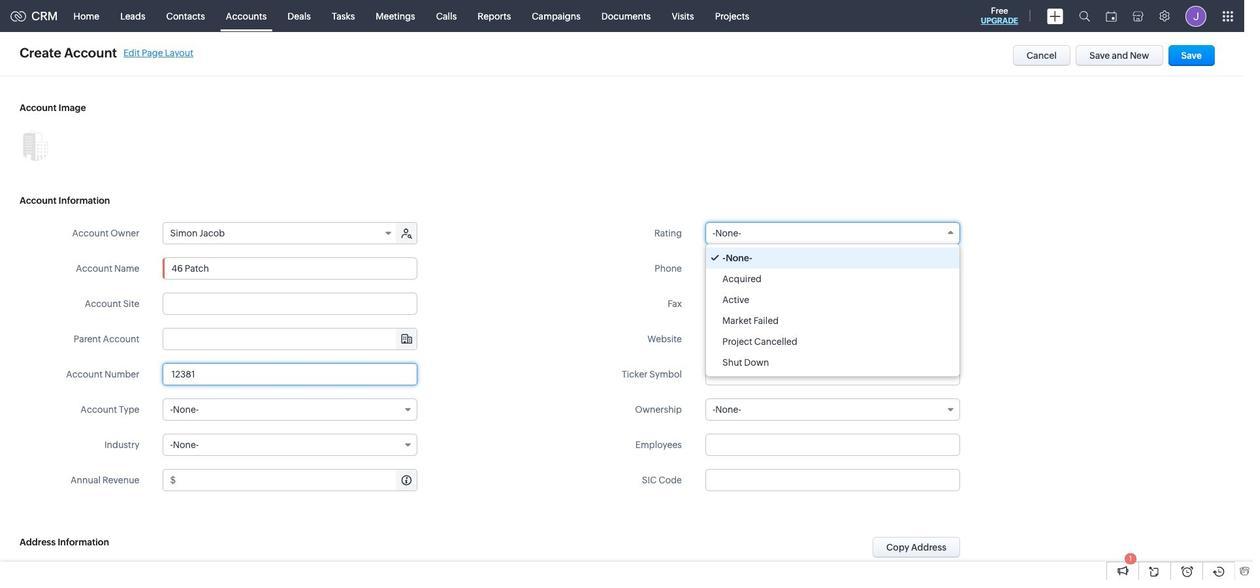 Task type: locate. For each thing, give the bounding box(es) containing it.
image image
[[20, 129, 51, 161]]

None text field
[[163, 257, 418, 280], [163, 293, 418, 315], [706, 293, 961, 315], [706, 328, 961, 350], [706, 469, 961, 491], [163, 257, 418, 280], [163, 293, 418, 315], [706, 293, 961, 315], [706, 328, 961, 350], [706, 469, 961, 491]]

None text field
[[706, 257, 961, 280], [164, 329, 417, 350], [163, 363, 418, 386], [706, 363, 961, 386], [706, 434, 961, 456], [178, 470, 417, 491], [706, 257, 961, 280], [164, 329, 417, 350], [163, 363, 418, 386], [706, 363, 961, 386], [706, 434, 961, 456], [178, 470, 417, 491]]

search element
[[1072, 0, 1098, 32]]

create menu image
[[1047, 8, 1064, 24]]

option
[[706, 248, 960, 269], [706, 269, 960, 289], [706, 289, 960, 310], [706, 310, 960, 331], [706, 331, 960, 352], [706, 352, 960, 373]]

profile element
[[1178, 0, 1215, 32]]

None field
[[706, 222, 961, 244], [164, 223, 398, 244], [164, 329, 417, 350], [163, 399, 418, 421], [706, 399, 961, 421], [163, 434, 418, 456], [706, 222, 961, 244], [164, 223, 398, 244], [164, 329, 417, 350], [163, 399, 418, 421], [706, 399, 961, 421], [163, 434, 418, 456]]

6 option from the top
[[706, 352, 960, 373]]

list box
[[706, 244, 960, 376]]



Task type: vqa. For each thing, say whether or not it's contained in the screenshot.
Touched
no



Task type: describe. For each thing, give the bounding box(es) containing it.
2 option from the top
[[706, 269, 960, 289]]

search image
[[1079, 10, 1091, 22]]

profile image
[[1186, 6, 1207, 26]]

1 option from the top
[[706, 248, 960, 269]]

create menu element
[[1040, 0, 1072, 32]]

calendar image
[[1106, 11, 1117, 21]]

logo image
[[10, 11, 26, 21]]

4 option from the top
[[706, 310, 960, 331]]

5 option from the top
[[706, 331, 960, 352]]

3 option from the top
[[706, 289, 960, 310]]



